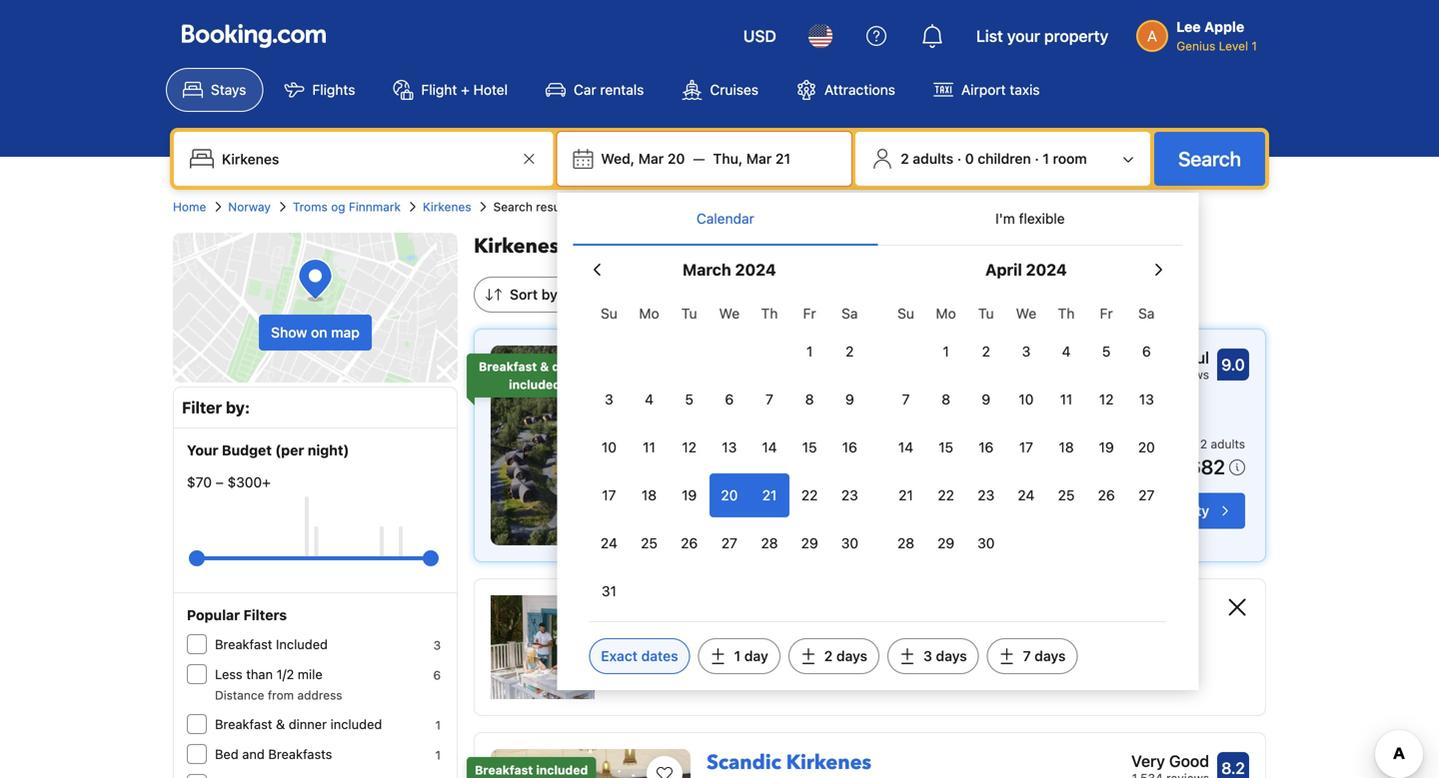 Task type: locate. For each thing, give the bounding box(es) containing it.
show for show entire homes & apartments button
[[611, 671, 646, 688]]

5 right 4 checkbox
[[1103, 343, 1111, 360]]

2 tu from the left
[[979, 305, 994, 322]]

1 horizontal spatial 6
[[725, 391, 734, 408]]

0 horizontal spatial mar
[[639, 150, 664, 167]]

0 horizontal spatial level
[[870, 405, 900, 419]]

1 horizontal spatial level
[[1219, 39, 1249, 53]]

8 for 8 march 2024 option
[[806, 391, 814, 408]]

1 horizontal spatial 22
[[938, 487, 955, 504]]

16 inside checkbox
[[843, 439, 858, 456]]

7 March 2024 checkbox
[[750, 378, 790, 422]]

0 vertical spatial 19
[[1099, 439, 1114, 456]]

5 inside checkbox
[[685, 391, 694, 408]]

0 vertical spatial 6
[[1143, 343, 1151, 360]]

25 March 2024 checkbox
[[629, 522, 670, 566]]

1 horizontal spatial 18
[[1059, 439, 1074, 456]]

mo down properties
[[639, 305, 660, 322]]

mar right wed,
[[639, 150, 664, 167]]

0
[[965, 150, 974, 167]]

we up 3 option
[[1016, 305, 1037, 322]]

1 vertical spatial 10
[[602, 439, 617, 456]]

& up free cancellation
[[784, 481, 793, 495]]

by: right 'sort'
[[542, 286, 562, 303]]

21 inside cell
[[763, 487, 777, 504]]

11 right 10 april 2024 option
[[1060, 391, 1073, 408]]

20 left free
[[721, 487, 738, 504]]

filters
[[244, 607, 287, 624]]

2 29 from the left
[[938, 535, 955, 552]]

0 vertical spatial 17
[[1020, 439, 1034, 456]]

flexible
[[1019, 210, 1065, 227]]

sustainable
[[801, 405, 867, 419]]

0 horizontal spatial 19
[[682, 487, 697, 504]]

2 9 from the left
[[982, 391, 991, 408]]

18 left 19 march 2024 checkbox
[[642, 487, 657, 504]]

of left the mind
[[764, 639, 777, 656]]

1 vertical spatial by:
[[226, 398, 250, 417]]

su down kirkenes: 7 properties found
[[601, 305, 618, 322]]

4 right 3 march 2024 option at left
[[645, 391, 654, 408]]

snow family room link
[[723, 437, 1061, 455]]

1 horizontal spatial of
[[805, 606, 825, 633]]

14 for 14 march 2024 option
[[762, 439, 777, 456]]

13 down 382
[[1140, 391, 1155, 408]]

car rentals link
[[529, 68, 661, 112]]

search inside button
[[1179, 147, 1242, 170]]

8
[[806, 391, 814, 408], [942, 391, 951, 408]]

2 · from the left
[[1035, 150, 1039, 167]]

troms og finnmark
[[293, 200, 401, 214]]

11 inside "checkbox"
[[643, 439, 656, 456]]

level inside lee apple genius level 1
[[1219, 39, 1249, 53]]

12 for 12 checkbox
[[682, 439, 697, 456]]

and right bed
[[242, 747, 265, 762]]

382
[[1141, 368, 1164, 382]]

1 horizontal spatial 29
[[938, 535, 955, 552]]

1 vertical spatial 13
[[722, 439, 737, 456]]

·
[[958, 150, 962, 167], [1035, 150, 1039, 167]]

0 vertical spatial 4
[[1062, 343, 1071, 360]]

18 inside checkbox
[[642, 487, 657, 504]]

1 horizontal spatial mo
[[936, 305, 956, 322]]

i'm flexible
[[996, 210, 1065, 227]]

26 inside checkbox
[[681, 535, 698, 552]]

1 mo from the left
[[639, 305, 660, 322]]

grid for march
[[589, 294, 870, 614]]

1 tu from the left
[[682, 305, 697, 322]]

tu up 2 april 2024 option
[[979, 305, 994, 322]]

1 grid from the left
[[589, 294, 870, 614]]

very good element
[[1132, 750, 1210, 774]]

looking for a space of your own? find privacy and peace of mind with an entire home or apartment to yourself
[[611, 606, 1103, 656]]

2 fr from the left
[[1100, 305, 1113, 322]]

2 horizontal spatial days
[[1035, 648, 1066, 665]]

2 2024 from the left
[[1026, 260, 1068, 279]]

25 inside the 25 checkbox
[[1058, 487, 1075, 504]]

1 April 2024 checkbox
[[926, 330, 966, 374]]

10 left 11 "checkbox"
[[602, 439, 617, 456]]

12 April 2024 checkbox
[[1087, 378, 1127, 422]]

23 right "22" option
[[978, 487, 995, 504]]

0 horizontal spatial on
[[311, 324, 328, 341]]

1 vertical spatial show on map
[[772, 380, 851, 394]]

15 up 2 queen beds breakfast & dinner included
[[803, 439, 817, 456]]

2 sa from the left
[[1139, 305, 1155, 322]]

0 vertical spatial 25
[[1058, 487, 1075, 504]]

0 horizontal spatial 10
[[602, 439, 617, 456]]

sa
[[842, 305, 858, 322], [1139, 305, 1155, 322]]

11 April 2024 checkbox
[[1047, 378, 1087, 422]]

less than 1/2 mile
[[215, 667, 323, 682]]

20 March 2024 checkbox
[[710, 474, 750, 518]]

2 down snow on the right bottom of the page
[[723, 457, 730, 471]]

2 right ,
[[1201, 437, 1208, 451]]

16 right the room
[[843, 439, 858, 456]]

20 left —
[[668, 150, 685, 167]]

privacy
[[642, 639, 689, 656]]

17 right 16 april 2024 option
[[1020, 439, 1034, 456]]

i'm
[[996, 210, 1016, 227]]

1 vertical spatial show
[[772, 380, 804, 394]]

list your property link
[[965, 12, 1121, 60]]

1 vertical spatial your
[[830, 606, 874, 633]]

level down apple
[[1219, 39, 1249, 53]]

15 for '15 march 2024' option
[[803, 439, 817, 456]]

0 horizontal spatial breakfast & dinner included
[[215, 717, 382, 732]]

entire down dates
[[650, 671, 687, 688]]

2 28 from the left
[[898, 535, 915, 552]]

home
[[173, 200, 206, 214]]

27 for 27 march 2024 checkbox
[[722, 535, 738, 552]]

0 vertical spatial on
[[311, 324, 328, 341]]

19 right 18 april 2024 checkbox
[[1099, 439, 1114, 456]]

1 vertical spatial 20
[[1139, 439, 1156, 456]]

2 right '1 april 2024' option
[[982, 343, 991, 360]]

0 vertical spatial map
[[331, 324, 360, 341]]

23 inside checkbox
[[978, 487, 995, 504]]

show for show on map button
[[271, 324, 307, 341]]

troms
[[293, 200, 328, 214]]

4 April 2024 checkbox
[[1047, 330, 1087, 374]]

dinner up 3 march 2024 option at left
[[552, 360, 591, 374]]

16 inside option
[[979, 439, 994, 456]]

11
[[1060, 391, 1073, 408], [643, 439, 656, 456]]

21 March 2024 checkbox
[[750, 474, 790, 518]]

night)
[[308, 442, 349, 459]]

26 inside option
[[1098, 487, 1115, 504]]

taxis
[[1010, 81, 1040, 98]]

6 inside 6 march 2024 checkbox
[[725, 391, 734, 408]]

1 horizontal spatial grid
[[886, 294, 1167, 566]]

20 right 19 april 2024 option
[[1139, 439, 1156, 456]]

2 inside option
[[982, 343, 991, 360]]

9 right 8 march 2024 option
[[846, 391, 854, 408]]

mar right the thu,
[[747, 150, 772, 167]]

exact
[[601, 648, 638, 665]]

0 vertical spatial your
[[1008, 26, 1041, 45]]

own?
[[879, 606, 933, 633]]

+
[[461, 81, 470, 98]]

1 vertical spatial 12
[[682, 439, 697, 456]]

12 for 12 april 2024 checkbox
[[1100, 391, 1114, 408]]

14 April 2024 checkbox
[[886, 426, 926, 470]]

entire
[[866, 639, 903, 656], [650, 671, 687, 688]]

5 March 2024 checkbox
[[670, 378, 710, 422]]

27
[[1139, 487, 1155, 504], [722, 535, 738, 552]]

15 right 14 april 2024 checkbox
[[939, 439, 954, 456]]

8 inside 8 march 2024 option
[[806, 391, 814, 408]]

0 horizontal spatial show
[[271, 324, 307, 341]]

9 left 10 april 2024 option
[[982, 391, 991, 408]]

8 right 7 april 2024 option
[[942, 391, 951, 408]]

8 right travel
[[806, 391, 814, 408]]

sort by: button
[[474, 277, 693, 313]]

18 left 19 april 2024 option
[[1059, 439, 1074, 456]]

17 left 18 march 2024 checkbox
[[602, 487, 616, 504]]

thu, mar 21 button
[[705, 141, 799, 177]]

0 vertical spatial entire
[[866, 639, 903, 656]]

27 right 26 checkbox
[[722, 535, 738, 552]]

show
[[271, 324, 307, 341], [772, 380, 804, 394], [611, 671, 646, 688]]

13 March 2024 checkbox
[[710, 426, 750, 470]]

1 30 from the left
[[841, 535, 859, 552]]

1 inside dropdown button
[[1043, 150, 1050, 167]]

2 vertical spatial show
[[611, 671, 646, 688]]

1 8 from the left
[[806, 391, 814, 408]]

search results
[[494, 200, 574, 214]]

2024 right march
[[735, 260, 777, 279]]

1 vertical spatial dinner
[[796, 481, 835, 495]]

kirkenes: 7 properties found
[[474, 233, 752, 260]]

26 left 27 march 2024 checkbox
[[681, 535, 698, 552]]

1 horizontal spatial by:
[[542, 286, 562, 303]]

0 horizontal spatial su
[[601, 305, 618, 322]]

troms og finnmark link
[[293, 198, 401, 216]]

0 vertical spatial by:
[[542, 286, 562, 303]]

on
[[311, 324, 328, 341], [808, 380, 822, 394]]

og
[[331, 200, 346, 214]]

0 vertical spatial 26
[[1098, 487, 1115, 504]]

· right children
[[1035, 150, 1039, 167]]

1 fr from the left
[[803, 305, 816, 322]]

find
[[611, 639, 639, 656]]

car
[[574, 81, 597, 98]]

3 days from the left
[[1035, 648, 1066, 665]]

level
[[1219, 39, 1249, 53], [870, 405, 900, 419]]

1 horizontal spatial 11
[[1060, 391, 1073, 408]]

1 horizontal spatial tu
[[979, 305, 994, 322]]

1 day
[[734, 648, 769, 665]]

your up an
[[830, 606, 874, 633]]

14 inside option
[[762, 439, 777, 456]]

7 right 6 march 2024 checkbox
[[766, 391, 774, 408]]

23 April 2024 checkbox
[[966, 474, 1007, 518]]

29 March 2024 checkbox
[[790, 522, 830, 566]]

tu down march
[[682, 305, 697, 322]]

23 for 23 option
[[842, 487, 859, 504]]

march
[[683, 260, 732, 279]]

by: right filter
[[226, 398, 250, 417]]

dinner up cancellation
[[796, 481, 835, 495]]

2 left an
[[825, 648, 833, 665]]

adults
[[913, 150, 954, 167], [1211, 437, 1246, 451]]

tab list
[[573, 193, 1183, 247]]

14 inside checkbox
[[899, 439, 914, 456]]

18 inside checkbox
[[1059, 439, 1074, 456]]

search for search results
[[494, 200, 533, 214]]

28 down free
[[761, 535, 778, 552]]

8 inside 8 option
[[942, 391, 951, 408]]

0 vertical spatial 27
[[1139, 487, 1155, 504]]

18 for 18 march 2024 checkbox
[[642, 487, 657, 504]]

22 March 2024 checkbox
[[790, 474, 830, 518]]

su down search results updated. kirkenes: 7 properties found. element at the top of page
[[898, 305, 915, 322]]

1 28 from the left
[[761, 535, 778, 552]]

12 right 11 "checkbox"
[[682, 439, 697, 456]]

0 horizontal spatial mo
[[639, 305, 660, 322]]

1 su from the left
[[601, 305, 618, 322]]

stays link
[[166, 68, 263, 112]]

16 for 16 april 2024 option
[[979, 439, 994, 456]]

1 horizontal spatial 16
[[979, 439, 994, 456]]

24 left 25 march 2024 option
[[601, 535, 618, 552]]

8 for 8 option
[[942, 391, 951, 408]]

23
[[842, 487, 859, 504], [978, 487, 995, 504]]

snow family room
[[723, 439, 836, 453]]

by: for filter by:
[[226, 398, 250, 417]]

9 April 2024 checkbox
[[966, 378, 1007, 422]]

1 14 from the left
[[762, 439, 777, 456]]

0 horizontal spatial 25
[[641, 535, 658, 552]]

22
[[802, 487, 818, 504], [938, 487, 955, 504]]

29
[[801, 535, 818, 552], [938, 535, 955, 552]]

1 horizontal spatial 27
[[1139, 487, 1155, 504]]

lee apple genius level 1
[[1177, 18, 1258, 53]]

23 right '22 march 2024' checkbox
[[842, 487, 859, 504]]

2 8 from the left
[[942, 391, 951, 408]]

an
[[847, 639, 863, 656]]

11 for 11 "checkbox"
[[643, 439, 656, 456]]

1 horizontal spatial 4
[[1062, 343, 1071, 360]]

22 inside option
[[938, 487, 955, 504]]

26
[[1098, 487, 1115, 504], [681, 535, 698, 552]]

airport taxis link
[[917, 68, 1057, 112]]

wed, mar 20 button
[[593, 141, 693, 177]]

2 grid from the left
[[886, 294, 1167, 566]]

days
[[837, 648, 868, 665], [936, 648, 967, 665], [1035, 648, 1066, 665]]

28 inside 28 checkbox
[[898, 535, 915, 552]]

1 horizontal spatial 5
[[1103, 343, 1111, 360]]

looking for a space of your own? image
[[491, 596, 595, 700]]

21 for '21' checkbox
[[763, 487, 777, 504]]

2 days from the left
[[936, 648, 967, 665]]

3 March 2024 checkbox
[[589, 378, 629, 422]]

we down march 2024
[[719, 305, 740, 322]]

12 right the 11 option
[[1100, 391, 1114, 408]]

snowhotel
[[707, 346, 811, 373]]

5 inside checkbox
[[1103, 343, 1111, 360]]

1 vertical spatial 19
[[682, 487, 697, 504]]

kirkenes right "scandic" at the bottom of the page
[[787, 750, 872, 777]]

address
[[297, 689, 342, 703]]

2 inside 2 queen beds breakfast & dinner included
[[723, 457, 730, 471]]

or
[[947, 639, 960, 656]]

1 vertical spatial 5
[[685, 391, 694, 408]]

su
[[601, 305, 618, 322], [898, 305, 915, 322]]

&
[[540, 360, 549, 374], [784, 481, 793, 495], [738, 671, 748, 688], [276, 717, 285, 732]]

sa up 2 march 2024 checkbox
[[842, 305, 858, 322]]

18 March 2024 checkbox
[[629, 474, 670, 518]]

dinner up breakfasts
[[289, 717, 327, 732]]

breakfast & dinner included down sort by:
[[479, 360, 591, 392]]

26 for 26 checkbox
[[681, 535, 698, 552]]

2024 right april
[[1026, 260, 1068, 279]]

0 horizontal spatial 28
[[761, 535, 778, 552]]

15 for 15 april 2024 'option'
[[939, 439, 954, 456]]

breakfast & dinner included up breakfasts
[[215, 717, 382, 732]]

1 horizontal spatial 10
[[1019, 391, 1034, 408]]

attractions link
[[780, 68, 913, 112]]

2024 for march 2024
[[735, 260, 777, 279]]

grid for april
[[886, 294, 1167, 566]]

1 vertical spatial of
[[764, 639, 777, 656]]

9 inside 9 option
[[982, 391, 991, 408]]

1 horizontal spatial 23
[[978, 487, 995, 504]]

1 9 from the left
[[846, 391, 854, 408]]

0 horizontal spatial 13
[[722, 439, 737, 456]]

0 vertical spatial adults
[[913, 150, 954, 167]]

28 inside 28 march 2024 checkbox
[[761, 535, 778, 552]]

7 left 8 option
[[902, 391, 910, 408]]

i'm flexible button
[[878, 193, 1183, 245]]

dinner
[[552, 360, 591, 374], [796, 481, 835, 495], [289, 717, 327, 732]]

2 right 1 march 2024 checkbox
[[846, 343, 854, 360]]

your inside looking for a space of your own? find privacy and peace of mind with an entire home or apartment to yourself
[[830, 606, 874, 633]]

1 we from the left
[[719, 305, 740, 322]]

breakfast included
[[215, 637, 328, 652]]

1 horizontal spatial we
[[1016, 305, 1037, 322]]

15 inside option
[[803, 439, 817, 456]]

4 right 3 option
[[1062, 343, 1071, 360]]

2 vertical spatial dinner
[[289, 717, 327, 732]]

2 April 2024 checkbox
[[966, 330, 1007, 374]]

1 vertical spatial 6
[[725, 391, 734, 408]]

dinner inside breakfast & dinner included
[[552, 360, 591, 374]]

bed and breakfasts
[[215, 747, 332, 762]]

4 for 4 checkbox
[[1062, 343, 1071, 360]]

20 cell
[[710, 470, 750, 518]]

your right list
[[1008, 26, 1041, 45]]

0 vertical spatial show on map
[[271, 324, 360, 341]]

1 horizontal spatial entire
[[866, 639, 903, 656]]

21 for 21 april 2024 checkbox
[[899, 487, 914, 504]]

10 left the 11 option
[[1019, 391, 1034, 408]]

1/2
[[277, 667, 294, 682]]

th up snowhotel
[[761, 305, 778, 322]]

0 vertical spatial 20
[[668, 150, 685, 167]]

1 vertical spatial 17
[[602, 487, 616, 504]]

grid
[[589, 294, 870, 614], [886, 294, 1167, 566]]

level up snow family room link
[[870, 405, 900, 419]]

2 su from the left
[[898, 305, 915, 322]]

1 sa from the left
[[842, 305, 858, 322]]

1 15 from the left
[[803, 439, 817, 456]]

0 horizontal spatial 5
[[685, 391, 694, 408]]

9 inside 9 checkbox
[[846, 391, 854, 408]]

wonderful element
[[1132, 346, 1210, 370]]

12
[[1100, 391, 1114, 408], [682, 439, 697, 456]]

25 for 25 march 2024 option
[[641, 535, 658, 552]]

1 horizontal spatial su
[[898, 305, 915, 322]]

26 April 2024 checkbox
[[1087, 474, 1127, 518]]

5 right 4 march 2024 checkbox
[[685, 391, 694, 408]]

mo for april
[[936, 305, 956, 322]]

adults left 0
[[913, 150, 954, 167]]

21 left "22" option
[[899, 487, 914, 504]]

20 inside cell
[[721, 487, 738, 504]]

2 adults · 0 children · 1 room
[[901, 150, 1088, 167]]

13 inside 13 checkbox
[[1140, 391, 1155, 408]]

show entire homes & apartments
[[611, 671, 825, 688]]

7 inside option
[[902, 391, 910, 408]]

28 for 28 march 2024 checkbox
[[761, 535, 778, 552]]

1 th from the left
[[761, 305, 778, 322]]

2 23 from the left
[[978, 487, 995, 504]]

26 for 26 april 2024 option
[[1098, 487, 1115, 504]]

2 we from the left
[[1016, 305, 1037, 322]]

2 queen beds breakfast & dinner included
[[723, 457, 890, 495]]

0 horizontal spatial by:
[[226, 398, 250, 417]]

7 April 2024 checkbox
[[886, 378, 926, 422]]

13 inside 13 march 2024 checkbox
[[722, 439, 737, 456]]

0 horizontal spatial fr
[[803, 305, 816, 322]]

0 horizontal spatial 27
[[722, 535, 738, 552]]

snow
[[723, 439, 756, 453]]

show on map button
[[259, 315, 372, 351]]

7
[[571, 233, 584, 260], [766, 391, 774, 408], [902, 391, 910, 408], [1023, 648, 1031, 665]]

fr up 1 march 2024 checkbox
[[803, 305, 816, 322]]

included inside breakfast & dinner included
[[509, 378, 561, 392]]

dates
[[642, 648, 678, 665]]

th for march 2024
[[761, 305, 778, 322]]

0 vertical spatial 10
[[1019, 391, 1034, 408]]

1 horizontal spatial 19
[[1099, 439, 1114, 456]]

0 horizontal spatial 12
[[682, 439, 697, 456]]

29 down cancellation
[[801, 535, 818, 552]]

2 th from the left
[[1058, 305, 1075, 322]]

6 inside 6 april 2024 option
[[1143, 343, 1151, 360]]

18 April 2024 checkbox
[[1047, 426, 1087, 470]]

0 horizontal spatial search
[[494, 200, 533, 214]]

0 vertical spatial show
[[271, 324, 307, 341]]

17 April 2024 checkbox
[[1007, 426, 1047, 470]]

7 days
[[1023, 648, 1066, 665]]

25 inside 25 march 2024 option
[[641, 535, 658, 552]]

12 March 2024 checkbox
[[670, 426, 710, 470]]

29 left 30 april 2024 checkbox
[[938, 535, 955, 552]]

dinner inside 2 queen beds breakfast & dinner included
[[796, 481, 835, 495]]

1 horizontal spatial 8
[[942, 391, 951, 408]]

0 vertical spatial 12
[[1100, 391, 1114, 408]]

23 inside option
[[842, 487, 859, 504]]

& down 1 day at the right bottom of the page
[[738, 671, 748, 688]]

0 horizontal spatial grid
[[589, 294, 870, 614]]

0 horizontal spatial tu
[[682, 305, 697, 322]]

9 for 9 checkbox
[[846, 391, 854, 408]]

& down from
[[276, 717, 285, 732]]

group
[[197, 543, 431, 575]]

16 right 15 april 2024 'option'
[[979, 439, 994, 456]]

by:
[[542, 286, 562, 303], [226, 398, 250, 417]]

1 22 from the left
[[802, 487, 818, 504]]

0 horizontal spatial 2024
[[735, 260, 777, 279]]

17 March 2024 checkbox
[[589, 474, 629, 518]]

we
[[719, 305, 740, 322], [1016, 305, 1037, 322]]

29 April 2024 checkbox
[[926, 522, 966, 566]]

2 30 from the left
[[978, 535, 995, 552]]

22 inside checkbox
[[802, 487, 818, 504]]

2 14 from the left
[[899, 439, 914, 456]]

snowhotel kirkenes image
[[491, 346, 691, 546]]

0 vertical spatial 13
[[1140, 391, 1155, 408]]

31 March 2024 checkbox
[[589, 570, 629, 614]]

mo for march
[[639, 305, 660, 322]]

scored 8.2 element
[[1218, 753, 1250, 779]]

properties
[[589, 233, 689, 260]]

7 left to
[[1023, 648, 1031, 665]]

14 for 14 april 2024 checkbox
[[899, 439, 914, 456]]

snowhotel kirkenes link
[[707, 338, 902, 373]]

1 horizontal spatial 28
[[898, 535, 915, 552]]

1 vertical spatial 24
[[601, 535, 618, 552]]

27 right see
[[1139, 487, 1155, 504]]

18
[[1059, 439, 1074, 456], [642, 487, 657, 504]]

28 left "29" option
[[898, 535, 915, 552]]

18 for 18 april 2024 checkbox
[[1059, 439, 1074, 456]]

1 vertical spatial and
[[242, 747, 265, 762]]

2 16 from the left
[[979, 439, 994, 456]]

sa up 6 april 2024 option
[[1139, 305, 1155, 322]]

24 right 23 checkbox
[[1018, 487, 1035, 504]]

1 vertical spatial 25
[[641, 535, 658, 552]]

1 vertical spatial 27
[[722, 535, 738, 552]]

1 vertical spatial 18
[[642, 487, 657, 504]]

and down for on the bottom of the page
[[693, 639, 717, 656]]

queen
[[734, 457, 769, 471]]

14 left 15 april 2024 'option'
[[899, 439, 914, 456]]

2 22 from the left
[[938, 487, 955, 504]]

1 2024 from the left
[[735, 260, 777, 279]]

filter by:
[[182, 398, 250, 417]]

15 inside 'option'
[[939, 439, 954, 456]]

19 inside option
[[1099, 439, 1114, 456]]

11 right 10 march 2024 option
[[643, 439, 656, 456]]

· left 0
[[958, 150, 962, 167]]

fr up 5 checkbox
[[1100, 305, 1113, 322]]

Where are you going? field
[[214, 141, 517, 177]]

1 horizontal spatial ·
[[1035, 150, 1039, 167]]

0 vertical spatial 5
[[1103, 343, 1111, 360]]

13 up queen
[[722, 439, 737, 456]]

kirkenes inside snowhotel kirkenes link
[[816, 346, 902, 373]]

1 23 from the left
[[842, 487, 859, 504]]

19 left 20 march 2024 option
[[682, 487, 697, 504]]

th
[[761, 305, 778, 322], [1058, 305, 1075, 322]]

su for april
[[898, 305, 915, 322]]

2 15 from the left
[[939, 439, 954, 456]]

1 horizontal spatial 15
[[939, 439, 954, 456]]

11 inside option
[[1060, 391, 1073, 408]]

map inside show on map button
[[331, 324, 360, 341]]

17 for 17 option
[[602, 487, 616, 504]]

th up 4 checkbox
[[1058, 305, 1075, 322]]

1 vertical spatial adults
[[1211, 437, 1246, 451]]

2 mo from the left
[[936, 305, 956, 322]]

your budget (per night)
[[187, 442, 349, 459]]

26 right the 25 checkbox
[[1098, 487, 1115, 504]]

14 up beds
[[762, 439, 777, 456]]

13
[[1140, 391, 1155, 408], [722, 439, 737, 456]]

2 left 0
[[901, 150, 910, 167]]

27 for 27 checkbox
[[1139, 487, 1155, 504]]

25 for the 25 checkbox
[[1058, 487, 1075, 504]]

mo up '1 april 2024' option
[[936, 305, 956, 322]]

30 March 2024 checkbox
[[830, 522, 870, 566]]

1 days from the left
[[837, 648, 868, 665]]

19 inside checkbox
[[682, 487, 697, 504]]

0 horizontal spatial entire
[[650, 671, 687, 688]]

by: inside dropdown button
[[542, 286, 562, 303]]

search results updated. kirkenes: 7 properties found. element
[[474, 233, 1267, 261]]

kirkenes up 9 checkbox
[[816, 346, 902, 373]]

we for march
[[719, 305, 740, 322]]

28 March 2024 checkbox
[[750, 522, 790, 566]]

0 horizontal spatial adults
[[913, 150, 954, 167]]

24 March 2024 checkbox
[[589, 522, 629, 566]]

1 horizontal spatial 26
[[1098, 487, 1115, 504]]

28 April 2024 checkbox
[[886, 522, 926, 566]]

sa for april 2024
[[1139, 305, 1155, 322]]

20 for 20 option
[[1139, 439, 1156, 456]]

0 horizontal spatial 23
[[842, 487, 859, 504]]

adults right ,
[[1211, 437, 1246, 451]]

31
[[602, 583, 617, 600]]

0 horizontal spatial 9
[[846, 391, 854, 408]]

17
[[1020, 439, 1034, 456], [602, 487, 616, 504]]

1 16 from the left
[[843, 439, 858, 456]]



Task type: describe. For each thing, give the bounding box(es) containing it.
0 horizontal spatial 20
[[668, 150, 685, 167]]

tab list containing calendar
[[573, 193, 1183, 247]]

0 vertical spatial breakfast & dinner included
[[479, 360, 591, 392]]

april
[[986, 260, 1023, 279]]

and inside looking for a space of your own? find privacy and peace of mind with an entire home or apartment to yourself
[[693, 639, 717, 656]]

breakfast inside breakfast & dinner included
[[479, 360, 537, 374]]

your account menu lee apple genius level 1 element
[[1137, 9, 1266, 55]]

7 inside checkbox
[[766, 391, 774, 408]]

flight + hotel
[[421, 81, 508, 98]]

1 inside option
[[943, 343, 950, 360]]

3 April 2024 checkbox
[[1007, 330, 1047, 374]]

kirkenes inside the scandic kirkenes link
[[787, 750, 872, 777]]

yourself
[[1051, 639, 1103, 656]]

1 horizontal spatial show on map
[[772, 380, 851, 394]]

0 horizontal spatial of
[[764, 639, 777, 656]]

found
[[694, 233, 752, 260]]

2 inside checkbox
[[846, 343, 854, 360]]

entire inside button
[[650, 671, 687, 688]]

sa for march 2024
[[842, 305, 858, 322]]

search for search
[[1179, 147, 1242, 170]]

snowhotel kirkenes
[[707, 346, 902, 373]]

19 for 19 april 2024 option
[[1099, 439, 1114, 456]]

airport
[[962, 81, 1006, 98]]

fr for april 2024
[[1100, 305, 1113, 322]]

–
[[216, 474, 224, 491]]

2 inside dropdown button
[[901, 150, 910, 167]]

2024 for april 2024
[[1026, 260, 1068, 279]]

mind
[[781, 639, 812, 656]]

1 horizontal spatial your
[[1008, 26, 1041, 45]]

by: for sort by:
[[542, 286, 562, 303]]

car rentals
[[574, 81, 644, 98]]

30 April 2024 checkbox
[[966, 522, 1007, 566]]

flights
[[312, 81, 355, 98]]

breakfast included
[[475, 764, 588, 778]]

calendar
[[697, 210, 755, 227]]

for
[[695, 606, 723, 633]]

room
[[1053, 150, 1088, 167]]

distance
[[215, 689, 264, 703]]

26 March 2024 checkbox
[[670, 522, 710, 566]]

popular
[[187, 607, 240, 624]]

lee
[[1177, 18, 1201, 35]]

21 cell
[[750, 470, 790, 518]]

8 April 2024 checkbox
[[926, 378, 966, 422]]

than
[[246, 667, 273, 682]]

your
[[187, 442, 218, 459]]

6 April 2024 checkbox
[[1127, 330, 1167, 374]]

good
[[1170, 752, 1210, 771]]

16 April 2024 checkbox
[[966, 426, 1007, 470]]

14 March 2024 checkbox
[[750, 426, 790, 470]]

27 April 2024 checkbox
[[1127, 474, 1167, 518]]

fr for march 2024
[[803, 305, 816, 322]]

beds
[[772, 457, 800, 471]]

30 for 30 march 2024 checkbox
[[841, 535, 859, 552]]

apple
[[1205, 18, 1245, 35]]

15 March 2024 checkbox
[[790, 426, 830, 470]]

exact dates
[[601, 648, 678, 665]]

6 for 6 march 2024 checkbox
[[725, 391, 734, 408]]

very
[[1132, 752, 1166, 771]]

children
[[978, 150, 1032, 167]]

1 mar from the left
[[639, 150, 664, 167]]

19 April 2024 checkbox
[[1087, 426, 1127, 470]]

(per
[[275, 442, 304, 459]]

21 right the thu,
[[776, 150, 791, 167]]

1 horizontal spatial adults
[[1211, 437, 1246, 451]]

8 March 2024 checkbox
[[790, 378, 830, 422]]

distance from address
[[215, 689, 342, 703]]

to
[[1035, 639, 1047, 656]]

cruises
[[710, 81, 759, 98]]

budget
[[222, 442, 272, 459]]

& inside button
[[738, 671, 748, 688]]

24 April 2024 checkbox
[[1007, 474, 1047, 518]]

,
[[1194, 437, 1197, 451]]

looking
[[611, 606, 690, 633]]

19 for 19 march 2024 checkbox
[[682, 487, 697, 504]]

space
[[744, 606, 800, 633]]

days for 2 days
[[837, 648, 868, 665]]

room
[[801, 439, 836, 453]]

adults inside dropdown button
[[913, 150, 954, 167]]

0 horizontal spatial 6
[[433, 669, 441, 683]]

20 April 2024 checkbox
[[1127, 426, 1167, 470]]

see availability
[[1111, 503, 1210, 519]]

flights link
[[267, 68, 372, 112]]

1 vertical spatial level
[[870, 405, 900, 419]]

homes
[[691, 671, 734, 688]]

3 inside option
[[1022, 343, 1031, 360]]

tu for april 2024
[[979, 305, 994, 322]]

13 April 2024 checkbox
[[1127, 378, 1167, 422]]

show on map inside button
[[271, 324, 360, 341]]

wonderful
[[1132, 348, 1210, 367]]

, 2 adults
[[1194, 437, 1246, 451]]

1 horizontal spatial 24
[[1018, 487, 1035, 504]]

very good
[[1132, 752, 1210, 771]]

5 for 5 march 2024 checkbox
[[685, 391, 694, 408]]

0 horizontal spatial dinner
[[289, 717, 327, 732]]

20 for 20 march 2024 option
[[721, 487, 738, 504]]

$682
[[1177, 455, 1226, 479]]

0 vertical spatial of
[[805, 606, 825, 633]]

16 March 2024 checkbox
[[830, 426, 870, 470]]

travel
[[764, 405, 798, 419]]

2 March 2024 checkbox
[[830, 330, 870, 374]]

march 2024
[[683, 260, 777, 279]]

breakfast inside 2 queen beds breakfast & dinner included
[[723, 481, 781, 495]]

23 March 2024 checkbox
[[830, 474, 870, 518]]

list
[[977, 26, 1004, 45]]

tu for march 2024
[[682, 305, 697, 322]]

22 for "22" option
[[938, 487, 955, 504]]

22 April 2024 checkbox
[[926, 474, 966, 518]]

sort by:
[[510, 286, 562, 303]]

1 vertical spatial breakfast & dinner included
[[215, 717, 382, 732]]

see
[[1111, 503, 1136, 519]]

10 for 10 april 2024 option
[[1019, 391, 1034, 408]]

$70
[[187, 474, 212, 491]]

27 March 2024 checkbox
[[710, 522, 750, 566]]

availability
[[1140, 503, 1210, 519]]

scandic kirkenes link
[[707, 742, 872, 777]]

6 March 2024 checkbox
[[710, 378, 750, 422]]

5 for 5 checkbox
[[1103, 343, 1111, 360]]

3 inside option
[[605, 391, 614, 408]]

15 April 2024 checkbox
[[926, 426, 966, 470]]

9 March 2024 checkbox
[[830, 378, 870, 422]]

23 for 23 checkbox
[[978, 487, 995, 504]]

included inside 2 queen beds breakfast & dinner included
[[838, 481, 890, 495]]

list your property
[[977, 26, 1109, 45]]

cruises link
[[665, 68, 776, 112]]

5 April 2024 checkbox
[[1087, 330, 1127, 374]]

1 inside lee apple genius level 1
[[1252, 39, 1258, 53]]

see availability link
[[1099, 493, 1246, 529]]

day
[[745, 648, 769, 665]]

1 · from the left
[[958, 150, 962, 167]]

9 for 9 option
[[982, 391, 991, 408]]

th for april 2024
[[1058, 305, 1075, 322]]

25 April 2024 checkbox
[[1047, 474, 1087, 518]]

days for 7 days
[[1035, 648, 1066, 665]]

19 March 2024 checkbox
[[670, 474, 710, 518]]

21 April 2024 checkbox
[[886, 474, 926, 518]]

usd
[[744, 26, 777, 45]]

11 for the 11 option
[[1060, 391, 1073, 408]]

& down sort by:
[[540, 360, 549, 374]]

days for 3 days
[[936, 648, 967, 665]]

show entire homes & apartments button
[[611, 670, 825, 690]]

30 for 30 april 2024 checkbox
[[978, 535, 995, 552]]

16 for 16 march 2024 checkbox
[[843, 439, 858, 456]]

10 for 10 march 2024 option
[[602, 439, 617, 456]]

9.0
[[1222, 355, 1246, 374]]

norway
[[228, 200, 271, 214]]

22 for '22 march 2024' checkbox
[[802, 487, 818, 504]]

sort
[[510, 286, 538, 303]]

10 March 2024 checkbox
[[589, 426, 629, 470]]

1 vertical spatial on
[[808, 380, 822, 394]]

wed, mar 20 — thu, mar 21
[[601, 150, 791, 167]]

attractions
[[825, 81, 896, 98]]

booking.com image
[[182, 24, 326, 48]]

10 April 2024 checkbox
[[1007, 378, 1047, 422]]

4 March 2024 checkbox
[[629, 378, 670, 422]]

4 for 4 march 2024 checkbox
[[645, 391, 654, 408]]

kirkenes right finnmark
[[423, 200, 472, 214]]

genius
[[1177, 39, 1216, 53]]

13 for 13 march 2024 checkbox
[[722, 439, 737, 456]]

2 mar from the left
[[747, 150, 772, 167]]

reviews
[[1167, 368, 1210, 382]]

calendar button
[[573, 193, 878, 245]]

11 March 2024 checkbox
[[629, 426, 670, 470]]

from
[[268, 689, 294, 703]]

we for april
[[1016, 305, 1037, 322]]

norway link
[[228, 198, 271, 216]]

7 down results
[[571, 233, 584, 260]]

& inside 2 queen beds breakfast & dinner included
[[784, 481, 793, 495]]

13 for 13 checkbox
[[1140, 391, 1155, 408]]

results
[[536, 200, 574, 214]]

kirkenes down snowhotel
[[707, 380, 758, 394]]

28 for 28 checkbox in the bottom right of the page
[[898, 535, 915, 552]]

with
[[816, 639, 843, 656]]

1 inside checkbox
[[807, 343, 813, 360]]

entire inside looking for a space of your own? find privacy and peace of mind with an entire home or apartment to yourself
[[866, 639, 903, 656]]

scored 9.0 element
[[1218, 349, 1250, 381]]

1 29 from the left
[[801, 535, 818, 552]]

6 for 6 april 2024 option
[[1143, 343, 1151, 360]]

17 for 17 april 2024 option
[[1020, 439, 1034, 456]]

free cancellation
[[747, 500, 850, 514]]

1 vertical spatial map
[[825, 380, 851, 394]]

april 2024
[[986, 260, 1068, 279]]

breakfasts
[[268, 747, 332, 762]]

1 March 2024 checkbox
[[790, 330, 830, 374]]

0 horizontal spatial 24
[[601, 535, 618, 552]]

on inside button
[[311, 324, 328, 341]]

su for march
[[601, 305, 618, 322]]

peace
[[721, 639, 760, 656]]

cancellation
[[777, 500, 850, 514]]

travel sustainable level 1
[[764, 405, 909, 419]]

mile
[[298, 667, 323, 682]]



Task type: vqa. For each thing, say whether or not it's contained in the screenshot.


